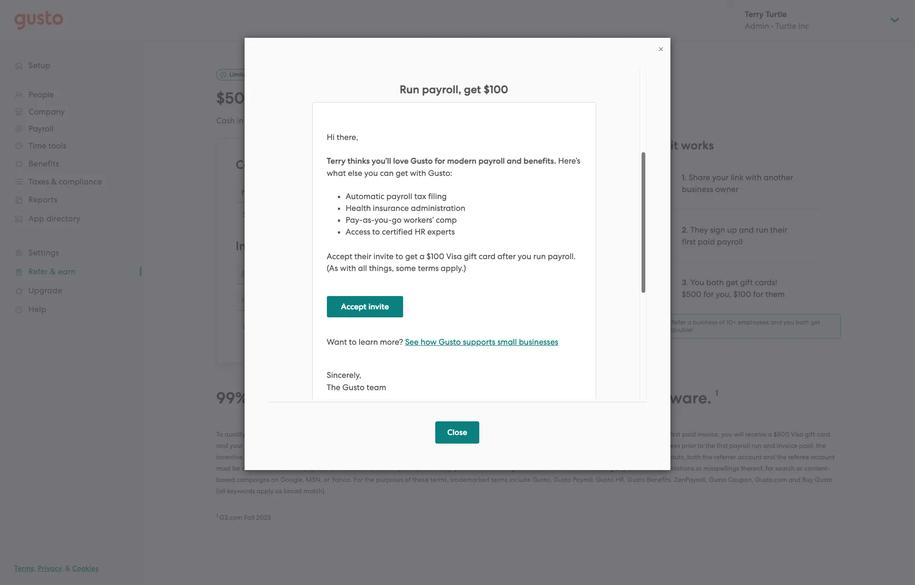 Task type: describe. For each thing, give the bounding box(es) containing it.
module__icon___go7vc image inside "close" 'document'
[[657, 45, 665, 53]]

you inside 3 . you both get gift cards! $500 for you, $100 for them
[[690, 278, 704, 287]]

and down additionally,
[[376, 453, 388, 461]]

gusto down including
[[596, 476, 614, 483]]

benefits,
[[647, 476, 672, 483]]

the up the any
[[615, 453, 625, 461]]

0 horizontal spatial these
[[413, 476, 429, 483]]

and up qualify at the left
[[420, 430, 432, 438]]

1 horizontal spatial if
[[433, 116, 438, 126]]

2 vertical spatial run
[[752, 442, 762, 449]]

1 for 1 g2.com fall 2023
[[216, 513, 218, 519]]

offer
[[267, 71, 281, 78]]

0 horizontal spatial by
[[270, 239, 283, 254]]

to right order
[[565, 453, 571, 461]]

one
[[445, 430, 456, 438]]

and down to
[[216, 442, 228, 449]]

1 vertical spatial be
[[232, 464, 240, 472]]

get inside the refer a business of 10+ employees and you both get double!
[[811, 319, 820, 326]]

cards!
[[755, 278, 777, 287]]

1 vertical spatial more
[[466, 430, 481, 438]]

gusto up card.
[[335, 430, 353, 438]]

employees inside the refer a business of 10+ employees and you both get double!
[[738, 319, 769, 326]]

gusto.
[[360, 116, 385, 125]]

0 horizontal spatial of
[[405, 476, 411, 483]]

cash in when your referral signs up for gusto.
[[216, 116, 385, 125]]

share inside 1 . share your link with another business owner
[[689, 173, 710, 182]]

pay-
[[440, 464, 454, 472]]

with
[[746, 173, 762, 182]]

close document
[[245, 38, 670, 470]]

1 account from the left
[[738, 453, 762, 461]]

hr,
[[615, 476, 626, 483]]

owner
[[715, 184, 739, 194]]

0 vertical spatial trademarked
[[526, 464, 565, 472]]

to qualify, your referee must sign up for gusto by january 31st, 2024 and run one or more paid payrolls. within thirty (30) calendar days of your referee's first paid invoice, you will receive a $500 visa gift card and your referee will receive a $100 visa gift card. additionally, if you qualify pursuant to these terms and your referee onboards ten (10) or more employees prior to the first payroll run and invoice paid, the incentive offered to you above will increase to $1,000 and the incentive for your referee will increase to $200. in order to be eligible for the promotion payouts, both the referrer account and the referee account must be open at the time the payouts are issued. you cannot participate in pay-per-click advertising on trademarked terms, including any derivations, variations or misspellings thereof, for search or content- based campaigns on google, msn, or yahoo. for the purposes of these terms, trademarked terms include gusto, gusto payroll, gusto hr, gusto benefits, zenpayroll, gusto coupon, gusto.com and buy gusto (all keywords apply as broad match).
[[216, 430, 835, 495]]

referee's
[[643, 430, 668, 438]]

per-
[[454, 464, 467, 472]]

a inside the refer a business of 10+ employees and you both get double!
[[688, 319, 691, 326]]

0 vertical spatial $100
[[320, 88, 356, 108]]

an illustration of a gift image
[[648, 277, 671, 300]]

to
[[216, 430, 223, 438]]

1 horizontal spatial these
[[481, 442, 497, 449]]

works
[[681, 138, 714, 153]]

onboards
[[570, 442, 598, 449]]

1 horizontal spatial more
[[561, 116, 581, 126]]

linkedin
[[379, 210, 406, 218]]

. inside 3 . you both get gift cards! $500 for you, $100 for them
[[686, 278, 688, 287]]

small-
[[471, 388, 517, 408]]

if inside to qualify, your referee must sign up for gusto by january 31st, 2024 and run one or more paid payrolls. within thirty (30) calendar days of your referee's first paid invoice, you will receive a $500 visa gift card and your referee will receive a $100 visa gift card. additionally, if you qualify pursuant to these terms and your referee onboards ten (10) or more employees prior to the first payroll run and invoice paid, the incentive offered to you above will increase to $1,000 and the incentive for your referee will increase to $200. in order to be eligible for the promotion payouts, both the referrer account and the referee account must be open at the time the payouts are issued. you cannot participate in pay-per-click advertising on trademarked terms, including any derivations, variations or misspellings thereof, for search or content- based campaigns on google, msn, or yahoo. for the purposes of these terms, trademarked terms include gusto, gusto payroll, gusto hr, gusto benefits, zenpayroll, gusto coupon, gusto.com and buy gusto (all keywords apply as broad match).
[[404, 442, 408, 449]]

your down (or
[[439, 116, 456, 126]]

1 vertical spatial terms,
[[430, 476, 449, 483]]

2 vertical spatial a
[[301, 442, 305, 449]]

0 horizontal spatial visa
[[323, 442, 335, 449]]

privacy link
[[38, 564, 62, 573]]

2x list
[[642, 157, 841, 339]]

qualify,
[[225, 430, 247, 438]]

or right msn,
[[324, 476, 330, 483]]

paid,
[[799, 442, 814, 449]]

them inside 3 . you both get gift cards! $500 for you, $100 for them
[[765, 289, 785, 299]]

invoice
[[777, 442, 797, 449]]

terms , privacy , & cookies
[[14, 564, 99, 573]]

your down within
[[532, 442, 545, 449]]

1 vertical spatial of
[[621, 430, 627, 438]]

click
[[467, 464, 480, 472]]

invite by email
[[236, 239, 318, 254]]

or up zenpayroll,
[[696, 464, 702, 472]]

get inside 3 . you both get gift cards! $500 for you, $100 for them
[[726, 278, 738, 287]]

participate
[[398, 464, 432, 472]]

0 vertical spatial visa
[[791, 430, 803, 438]]

when
[[246, 116, 266, 125]]

g2.com
[[219, 514, 242, 521]]

0 horizontal spatial paid
[[483, 430, 497, 438]]

10
[[541, 116, 550, 126]]

both inside 3 . you both get gift cards! $500 for you, $100 for them
[[706, 278, 724, 287]]

0 vertical spatial you,
[[284, 88, 316, 108]]

copy and share your link
[[236, 157, 375, 172]]

. for 2
[[686, 225, 688, 235]]

2 horizontal spatial in
[[453, 388, 467, 408]]

above
[[288, 453, 307, 461]]

the up search
[[777, 453, 786, 461]]

$100 inside to qualify, your referee must sign up for gusto by january 31st, 2024 and run one or more paid payrolls. within thirty (30) calendar days of your referee's first paid invoice, you will receive a $500 visa gift card and your referee will receive a $100 visa gift card. additionally, if you qualify pursuant to these terms and your referee onboards ten (10) or more employees prior to the first payroll run and invoice paid, the incentive offered to you above will increase to $1,000 and the incentive for your referee will increase to $200. in order to be eligible for the promotion payouts, both the referrer account and the referee account must be open at the time the payouts are issued. you cannot participate in pay-per-click advertising on trademarked terms, including any derivations, variations or misspellings thereof, for search or content- based campaigns on google, msn, or yahoo. for the purposes of these terms, trademarked terms include gusto, gusto payroll, gusto hr, gusto benefits, zenpayroll, gusto coupon, gusto.com and buy gusto (all keywords apply as broad match).
[[307, 442, 321, 449]]

has
[[526, 116, 539, 126]]

payouts
[[304, 464, 328, 472]]

1 horizontal spatial terms,
[[566, 464, 585, 472]]

paid inside 2 . they sign up and run their first paid payroll
[[698, 237, 715, 246]]

double!)
[[452, 88, 514, 108]]

yahoo.
[[331, 476, 352, 483]]

first inside 2 . they sign up and run their first paid payroll
[[682, 237, 696, 246]]

the left on:
[[266, 210, 278, 219]]

2 , from the left
[[62, 564, 64, 573]]

invoice,
[[697, 430, 720, 438]]

your right qualify,
[[248, 430, 261, 438]]

payrolls.
[[498, 430, 523, 438]]

variations
[[664, 464, 694, 472]]

and inside the refer a business of 10+ employees and you both get double!
[[770, 319, 782, 326]]

0 vertical spatial $500
[[216, 88, 256, 108]]

invite
[[236, 239, 267, 254]]

if your referral's business has 10 or more employees.
[[431, 116, 625, 126]]

qualify
[[422, 442, 443, 449]]

close
[[447, 428, 468, 438]]

business inside 1 . share your link with another business owner
[[682, 184, 713, 194]]

you inside to qualify, your referee must sign up for gusto by january 31st, 2024 and run one or more paid payrolls. within thirty (30) calendar days of your referee's first paid invoice, you will receive a $500 visa gift card and your referee will receive a $100 visa gift card. additionally, if you qualify pursuant to these terms and your referee onboards ten (10) or more employees prior to the first payroll run and invoice paid, the incentive offered to you above will increase to $1,000 and the incentive for your referee will increase to $200. in order to be eligible for the promotion payouts, both the referrer account and the referee account must be open at the time the payouts are issued. you cannot participate in pay-per-click advertising on trademarked terms, including any derivations, variations or misspellings thereof, for search or content- based campaigns on google, msn, or yahoo. for the purposes of these terms, trademarked terms include gusto, gusto payroll, gusto hr, gusto benefits, zenpayroll, gusto coupon, gusto.com and buy gusto (all keywords apply as broad match).
[[363, 464, 374, 472]]

to down and
[[514, 453, 520, 461]]

2023
[[256, 514, 271, 521]]

they
[[690, 225, 708, 235]]

their
[[770, 225, 787, 235]]

time inside to qualify, your referee must sign up for gusto by january 31st, 2024 and run one or more paid payrolls. within thirty (30) calendar days of your referee's first paid invoice, you will receive a $500 visa gift card and your referee will receive a $100 visa gift card. additionally, if you qualify pursuant to these terms and your referee onboards ten (10) or more employees prior to the first payroll run and invoice paid, the incentive offered to you above will increase to $1,000 and the incentive for your referee will increase to $200. in order to be eligible for the promotion payouts, both the referrer account and the referee account must be open at the time the payouts are issued. you cannot participate in pay-per-click advertising on trademarked terms, including any derivations, variations or misspellings thereof, for search or content- based campaigns on google, msn, or yahoo. for the purposes of these terms, trademarked terms include gusto, gusto payroll, gusto hr, gusto benefits, zenpayroll, gusto coupon, gusto.com and buy gusto (all keywords apply as broad match).
[[278, 464, 291, 472]]

zenpayroll,
[[674, 476, 707, 483]]

msn,
[[306, 476, 322, 483]]

coupon,
[[728, 476, 753, 483]]

or up buy
[[796, 464, 803, 472]]

and up 'thereof,'
[[763, 453, 775, 461]]

$100 inside 3 . you both get gift cards! $500 for you, $100 for them
[[733, 289, 751, 299]]

the right for
[[365, 476, 374, 483]]

facebook button
[[307, 210, 346, 219]]

calendar
[[577, 430, 603, 438]]

at
[[259, 464, 265, 472]]

0 vertical spatial terms
[[498, 442, 515, 449]]

by inside to qualify, your referee must sign up for gusto by january 31st, 2024 and run one or more paid payrolls. within thirty (30) calendar days of your referee's first paid invoice, you will receive a $500 visa gift card and your referee will receive a $100 visa gift card. additionally, if you qualify pursuant to these terms and your referee onboards ten (10) or more employees prior to the first payroll run and invoice paid, the incentive offered to you above will increase to $1,000 and the incentive for your referee will increase to $200. in order to be eligible for the promotion payouts, both the referrer account and the referee account must be open at the time the payouts are issued. you cannot participate in pay-per-click advertising on trademarked terms, including any derivations, variations or misspellings thereof, for search or content- based campaigns on google, msn, or yahoo. for the purposes of these terms, trademarked terms include gusto, gusto payroll, gusto hr, gusto benefits, zenpayroll, gusto coupon, gusto.com and buy gusto (all keywords apply as broad match).
[[354, 430, 361, 438]]

or right (10)
[[623, 442, 630, 449]]

1 inside 99% satisfaction. highest score in small-business payroll software. 1
[[715, 388, 718, 398]]

business left the has in the right of the page
[[493, 116, 524, 126]]

the down card
[[816, 442, 826, 449]]

the right 'at'
[[267, 464, 276, 472]]

refer
[[671, 319, 686, 326]]

offered
[[245, 453, 266, 461]]

referral
[[287, 116, 314, 125]]

1 horizontal spatial paid
[[682, 430, 696, 438]]

business inside the refer a business of 10+ employees and you both get double!
[[693, 319, 717, 326]]

both inside to qualify, your referee must sign up for gusto by january 31st, 2024 and run one or more paid payrolls. within thirty (30) calendar days of your referee's first paid invoice, you will receive a $500 visa gift card and your referee will receive a $100 visa gift card. additionally, if you qualify pursuant to these terms and your referee onboards ten (10) or more employees prior to the first payroll run and invoice paid, the incentive offered to you above will increase to $1,000 and the incentive for your referee will increase to $200. in order to be eligible for the promotion payouts, both the referrer account and the referee account must be open at the time the payouts are issued. you cannot participate in pay-per-click advertising on trademarked terms, including any derivations, variations or misspellings thereof, for search or content- based campaigns on google, msn, or yahoo. for the purposes of these terms, trademarked terms include gusto, gusto payroll, gusto hr, gusto benefits, zenpayroll, gusto coupon, gusto.com and buy gusto (all keywords apply as broad match).
[[687, 453, 701, 461]]

2 vertical spatial first
[[717, 442, 728, 449]]

1 horizontal spatial must
[[286, 430, 300, 438]]

you inside the refer a business of 10+ employees and you both get double!
[[783, 319, 794, 326]]

10+
[[726, 319, 736, 326]]

and right copy
[[267, 157, 290, 172]]

1 horizontal spatial be
[[573, 453, 581, 461]]

$500 inside to qualify, your referee must sign up for gusto by january 31st, 2024 and run one or more paid payrolls. within thirty (30) calendar days of your referee's first paid invoice, you will receive a $500 visa gift card and your referee will receive a $100 visa gift card. additionally, if you qualify pursuant to these terms and your referee onboards ten (10) or more employees prior to the first payroll run and invoice paid, the incentive offered to you above will increase to $1,000 and the incentive for your referee will increase to $200. in order to be eligible for the promotion payouts, both the referrer account and the referee account must be open at the time the payouts are issued. you cannot participate in pay-per-click advertising on trademarked terms, including any derivations, variations or misspellings thereof, for search or content- based campaigns on google, msn, or yahoo. for the purposes of these terms, trademarked terms include gusto, gusto payroll, gusto hr, gusto benefits, zenpayroll, gusto coupon, gusto.com and buy gusto (all keywords apply as broad match).
[[774, 430, 789, 438]]

2 . they sign up and run their first paid payroll
[[682, 225, 787, 246]]

99% satisfaction. highest score in small-business payroll software. 1
[[216, 388, 718, 408]]

facebook
[[310, 210, 342, 218]]

0 horizontal spatial time
[[252, 71, 265, 78]]

in inside to qualify, your referee must sign up for gusto by january 31st, 2024 and run one or more paid payrolls. within thirty (30) calendar days of your referee's first paid invoice, you will receive a $500 visa gift card and your referee will receive a $100 visa gift card. additionally, if you qualify pursuant to these terms and your referee onboards ten (10) or more employees prior to the first payroll run and invoice paid, the incentive offered to you above will increase to $1,000 and the incentive for your referee will increase to $200. in order to be eligible for the promotion payouts, both the referrer account and the referee account must be open at the time the payouts are issued. you cannot participate in pay-per-click advertising on trademarked terms, including any derivations, variations or misspellings thereof, for search or content- based campaigns on google, msn, or yahoo. for the purposes of these terms, trademarked terms include gusto, gusto payroll, gusto hr, gusto benefits, zenpayroll, gusto coupon, gusto.com and buy gusto (all keywords apply as broad match).
[[433, 464, 439, 472]]

2 incentive from the left
[[401, 453, 427, 461]]

2 vertical spatial link
[[280, 210, 293, 219]]

how it works
[[642, 138, 714, 153]]

share
[[293, 157, 324, 172]]

open
[[242, 464, 257, 472]]

satisfaction.
[[252, 388, 345, 408]]

1 vertical spatial terms
[[491, 476, 508, 483]]

1 horizontal spatial on
[[516, 464, 524, 472]]

prior
[[682, 442, 696, 449]]

0 vertical spatial receive
[[745, 430, 766, 438]]

business up thirty
[[517, 388, 580, 408]]

(10)
[[611, 442, 622, 449]]

or right 10
[[551, 116, 559, 126]]

card.
[[349, 442, 364, 449]]

referral's
[[458, 116, 491, 126]]

days
[[605, 430, 619, 438]]

the down invoice, on the bottom right
[[705, 442, 715, 449]]

1 vertical spatial a
[[768, 430, 772, 438]]

1 vertical spatial payroll
[[584, 388, 637, 408]]

twitter button
[[346, 210, 375, 219]]

0 horizontal spatial receive
[[279, 442, 300, 449]]

software.
[[641, 388, 712, 408]]

1 g2.com fall 2023
[[216, 513, 271, 521]]

(30)
[[563, 430, 575, 438]]

cookies
[[72, 564, 99, 573]]

double!
[[671, 326, 693, 333]]

search
[[775, 464, 795, 472]]

to right pursuant
[[473, 442, 479, 449]]

0 horizontal spatial in
[[237, 116, 244, 125]]



Task type: vqa. For each thing, say whether or not it's contained in the screenshot.
any
yes



Task type: locate. For each thing, give the bounding box(es) containing it.
broad
[[284, 487, 302, 495]]

1 left 'g2.com'
[[216, 513, 218, 519]]

terms, up payroll,
[[566, 464, 585, 472]]

on up include
[[516, 464, 524, 472]]

the down above at left bottom
[[293, 464, 303, 472]]

terms link
[[14, 564, 34, 573]]

0 vertical spatial enter email address email field
[[236, 263, 605, 284]]

0 horizontal spatial on
[[271, 476, 279, 483]]

. left they
[[686, 225, 688, 235]]

card
[[817, 430, 830, 438]]

employees
[[738, 319, 769, 326], [648, 442, 680, 449]]

0 horizontal spatial 1
[[216, 513, 218, 519]]

or right one on the bottom of page
[[458, 430, 464, 438]]

1 horizontal spatial first
[[682, 237, 696, 246]]

any
[[615, 464, 626, 472]]

trademarked down in
[[526, 464, 565, 472]]

gusto down derivations,
[[627, 476, 645, 483]]

1 vertical spatial $100
[[733, 289, 751, 299]]

employees right 10+
[[738, 319, 769, 326]]

promotion
[[627, 453, 658, 461]]

to up the issued.
[[346, 453, 353, 461]]

payouts,
[[660, 453, 685, 461]]

get
[[726, 278, 738, 287], [811, 319, 820, 326]]

close button
[[436, 422, 479, 444]]

refer a business of 10+ employees and you both get double!
[[671, 319, 820, 333]]

1 vertical spatial up
[[727, 225, 737, 235]]

0 vertical spatial gift
[[740, 278, 753, 287]]

0 vertical spatial in
[[237, 116, 244, 125]]

run left their
[[756, 225, 768, 235]]

Enter email address email field
[[236, 263, 605, 284], [236, 290, 605, 311]]

signs
[[316, 116, 334, 125]]

1 vertical spatial link
[[731, 173, 744, 182]]

0 vertical spatial up
[[336, 116, 346, 125]]

you down $1,000
[[363, 464, 374, 472]]

and left invoice at the bottom right
[[763, 442, 775, 449]]

0 vertical spatial by
[[270, 239, 283, 254]]

by
[[270, 239, 283, 254], [354, 430, 361, 438]]

.
[[685, 173, 687, 182], [686, 225, 688, 235], [686, 278, 688, 287]]

gusto down content-
[[815, 476, 833, 483]]

twitter
[[349, 210, 372, 218]]

1 . share your link with another business owner
[[682, 173, 793, 194]]

2 vertical spatial of
[[405, 476, 411, 483]]

your inside 1 . share your link with another business owner
[[712, 173, 729, 182]]

paid up prior
[[682, 430, 696, 438]]

link left on:
[[280, 210, 293, 219]]

terms
[[14, 564, 34, 573]]

2 vertical spatial $100
[[307, 442, 321, 449]]

are
[[330, 464, 340, 472]]

home image
[[14, 11, 63, 30]]

run left one on the bottom of page
[[434, 430, 444, 438]]

1 horizontal spatial increase
[[488, 453, 513, 461]]

these down participate
[[413, 476, 429, 483]]

2 horizontal spatial gift
[[805, 430, 815, 438]]

limited
[[229, 71, 251, 78]]

and left their
[[739, 225, 754, 235]]

$100
[[320, 88, 356, 108], [733, 289, 751, 299], [307, 442, 321, 449]]

1 inside 1 g2.com fall 2023
[[216, 513, 218, 519]]

up for 99% satisfaction. highest score in small-business payroll software. 1
[[315, 430, 323, 438]]

0 horizontal spatial get
[[726, 278, 738, 287]]

including
[[586, 464, 614, 472]]

your down qualify,
[[230, 442, 243, 449]]

on
[[516, 464, 524, 472], [271, 476, 279, 483]]

1 horizontal spatial 1
[[682, 173, 685, 183]]

on up as
[[271, 476, 279, 483]]

of right days
[[621, 430, 627, 438]]

link up owner
[[731, 173, 744, 182]]

your up pay-
[[439, 453, 452, 461]]

0 vertical spatial run
[[756, 225, 768, 235]]

them left (or
[[385, 88, 423, 108]]

in right score
[[453, 388, 467, 408]]

by right "invite"
[[270, 239, 283, 254]]

2 vertical spatial payroll
[[729, 442, 750, 449]]

link inside 1 . share your link with another business owner
[[731, 173, 744, 182]]

2 horizontal spatial more
[[631, 442, 647, 449]]

0 vertical spatial time
[[252, 71, 265, 78]]

and inside 2 . they sign up and run their first paid payroll
[[739, 225, 754, 235]]

in left pay-
[[433, 464, 439, 472]]

content-
[[804, 464, 830, 472]]

visa up paid, at right bottom
[[791, 430, 803, 438]]

link for share
[[355, 157, 375, 172]]

1 horizontal spatial you,
[[716, 289, 731, 299]]

1 horizontal spatial account
[[811, 453, 835, 461]]

time up google,
[[278, 464, 291, 472]]

by up card.
[[354, 430, 361, 438]]

keywords
[[227, 487, 255, 495]]

0 vertical spatial first
[[682, 237, 696, 246]]

2 vertical spatial gift
[[337, 442, 347, 449]]

it
[[671, 138, 678, 153]]

incentive up open
[[216, 453, 243, 461]]

an illustration of a heart image
[[648, 172, 671, 195]]

1 incentive from the left
[[216, 453, 243, 461]]

1 horizontal spatial by
[[354, 430, 361, 438]]

account up 'thereof,'
[[738, 453, 762, 461]]

gift left cards!
[[740, 278, 753, 287]]

1 , from the left
[[34, 564, 36, 573]]

0 vertical spatial both
[[706, 278, 724, 287]]

0 horizontal spatial first
[[669, 430, 680, 438]]

if down (or
[[433, 116, 438, 126]]

or
[[551, 116, 559, 126], [458, 430, 464, 438], [623, 442, 630, 449], [696, 464, 702, 472], [796, 464, 803, 472], [324, 476, 330, 483]]

1 vertical spatial first
[[669, 430, 680, 438]]

0 vertical spatial be
[[573, 453, 581, 461]]

share down works
[[689, 173, 710, 182]]

share up "invite"
[[243, 210, 264, 219]]

share
[[689, 173, 710, 182], [243, 210, 264, 219]]

these up advertising
[[481, 442, 497, 449]]

employees up payouts,
[[648, 442, 680, 449]]

paid down they
[[698, 237, 715, 246]]

receive up 'thereof,'
[[745, 430, 766, 438]]

1 inside 1 . share your link with another business owner
[[682, 173, 685, 183]]

1 vertical spatial must
[[216, 464, 231, 472]]

time left offer
[[252, 71, 265, 78]]

link for share
[[731, 173, 744, 182]]

1 horizontal spatial link
[[355, 157, 375, 172]]

3
[[682, 278, 686, 288]]

january
[[363, 430, 388, 438]]

payroll inside 2 . they sign up and run their first paid payroll
[[717, 237, 743, 246]]

you
[[783, 319, 794, 326], [721, 430, 732, 438], [410, 442, 421, 449], [276, 453, 287, 461]]

the up the cannot
[[389, 453, 399, 461]]

up right they
[[727, 225, 737, 235]]

1 vertical spatial run
[[434, 430, 444, 438]]

0 vertical spatial on
[[516, 464, 524, 472]]

1 vertical spatial get
[[811, 319, 820, 326]]

1 vertical spatial sign
[[302, 430, 314, 438]]

must up based
[[216, 464, 231, 472]]

gift left card.
[[337, 442, 347, 449]]

gift up paid, at right bottom
[[805, 430, 815, 438]]

0 vertical spatial must
[[286, 430, 300, 438]]

your right the when
[[268, 116, 285, 125]]

of down participate
[[405, 476, 411, 483]]

$500 inside 3 . you both get gift cards! $500 for you, $100 for them
[[682, 289, 701, 299]]

, left "privacy" link
[[34, 564, 36, 573]]

buy
[[802, 476, 813, 483]]

these
[[481, 442, 497, 449], [413, 476, 429, 483]]

2 vertical spatial $500
[[774, 430, 789, 438]]

2 vertical spatial up
[[315, 430, 323, 438]]

3 . you both get gift cards! $500 for you, $100 for them
[[682, 278, 785, 299]]

. inside 2 . they sign up and run their first paid payroll
[[686, 225, 688, 235]]

to right offered
[[268, 453, 274, 461]]

1 horizontal spatial share
[[689, 173, 710, 182]]

1 vertical spatial employees
[[648, 442, 680, 449]]

module__icon___go7vc image
[[657, 45, 665, 53], [592, 270, 600, 277], [592, 296, 600, 304], [243, 323, 250, 330]]

1 vertical spatial receive
[[279, 442, 300, 449]]

$500
[[216, 88, 256, 108], [682, 289, 701, 299], [774, 430, 789, 438]]

&
[[65, 564, 71, 573]]

of inside the refer a business of 10+ employees and you both get double!
[[719, 319, 725, 326]]

(all
[[216, 487, 225, 495]]

more up promotion
[[631, 442, 647, 449]]

purposes
[[376, 476, 403, 483]]

of left 10+
[[719, 319, 725, 326]]

1 vertical spatial time
[[278, 464, 291, 472]]

ten
[[600, 442, 610, 449]]

must up above at left bottom
[[286, 430, 300, 438]]

visa up are
[[323, 442, 335, 449]]

gift
[[740, 278, 753, 287], [805, 430, 815, 438], [337, 442, 347, 449]]

2 horizontal spatial of
[[719, 319, 725, 326]]

1 vertical spatial trademarked
[[450, 476, 489, 483]]

0 vertical spatial link
[[355, 157, 375, 172]]

if down 2024
[[404, 442, 408, 449]]

2 increase from the left
[[488, 453, 513, 461]]

employees.
[[583, 116, 625, 126]]

. for 1
[[685, 173, 687, 182]]

and
[[267, 157, 290, 172], [739, 225, 754, 235], [770, 319, 782, 326], [420, 430, 432, 438], [216, 442, 228, 449], [763, 442, 775, 449], [376, 453, 388, 461], [763, 453, 775, 461], [789, 476, 801, 483]]

you right 3 at the right
[[690, 278, 704, 287]]

them
[[385, 88, 423, 108], [765, 289, 785, 299]]

and
[[517, 442, 531, 449]]

both inside the refer a business of 10+ employees and you both get double!
[[796, 319, 809, 326]]

in
[[540, 453, 546, 461]]

1 increase from the left
[[320, 453, 345, 461]]

0 horizontal spatial more
[[466, 430, 481, 438]]

account menu element
[[732, 0, 901, 40]]

$1,000
[[354, 453, 374, 461]]

increase up advertising
[[488, 453, 513, 461]]

up
[[336, 116, 346, 125], [727, 225, 737, 235], [315, 430, 323, 438]]

$100 up signs at top left
[[320, 88, 356, 108]]

gusto right gusto,
[[553, 476, 571, 483]]

1 horizontal spatial you
[[690, 278, 704, 287]]

for
[[259, 88, 281, 108], [360, 88, 381, 108], [348, 116, 358, 125], [703, 289, 714, 299], [753, 289, 763, 299], [325, 430, 333, 438], [429, 453, 437, 461], [606, 453, 614, 461], [765, 464, 774, 472]]

payroll up days
[[584, 388, 637, 408]]

0 horizontal spatial sign
[[302, 430, 314, 438]]

up for $100
[[336, 116, 346, 125]]

0 horizontal spatial share
[[243, 210, 264, 219]]

advertising
[[481, 464, 515, 472]]

sign inside to qualify, your referee must sign up for gusto by january 31st, 2024 and run one or more paid payrolls. within thirty (30) calendar days of your referee's first paid invoice, you will receive a $500 visa gift card and your referee will receive a $100 visa gift card. additionally, if you qualify pursuant to these terms and your referee onboards ten (10) or more employees prior to the first payroll run and invoice paid, the incentive offered to you above will increase to $1,000 and the incentive for your referee will increase to $200. in order to be eligible for the promotion payouts, both the referrer account and the referee account must be open at the time the payouts are issued. you cannot participate in pay-per-click advertising on trademarked terms, including any derivations, variations or misspellings thereof, for search or content- based campaigns on google, msn, or yahoo. for the purposes of these terms, trademarked terms include gusto, gusto payroll, gusto hr, gusto benefits, zenpayroll, gusto coupon, gusto.com and buy gusto (all keywords apply as broad match).
[[302, 430, 314, 438]]

linkedin button
[[375, 210, 409, 219]]

on:
[[295, 210, 307, 219]]

1 vertical spatial by
[[354, 430, 361, 438]]

0 horizontal spatial employees
[[648, 442, 680, 449]]

cookies button
[[72, 563, 99, 574]]

your right share
[[327, 157, 352, 172]]

1 horizontal spatial up
[[336, 116, 346, 125]]

issued.
[[341, 464, 362, 472]]

0 horizontal spatial trademarked
[[450, 476, 489, 483]]

business left owner
[[682, 184, 713, 194]]

0 vertical spatial them
[[385, 88, 423, 108]]

the left the referrer at right bottom
[[703, 453, 712, 461]]

2
[[682, 225, 686, 235]]

1 right an illustration of a heart 'image'
[[682, 173, 685, 183]]

up inside 2 . they sign up and run their first paid payroll
[[727, 225, 737, 235]]

receive up above at left bottom
[[279, 442, 300, 449]]

gusto down misspellings
[[709, 476, 727, 483]]

1 horizontal spatial a
[[688, 319, 691, 326]]

0 horizontal spatial $500
[[216, 88, 256, 108]]

up inside to qualify, your referee must sign up for gusto by january 31st, 2024 and run one or more paid payrolls. within thirty (30) calendar days of your referee's first paid invoice, you will receive a $500 visa gift card and your referee will receive a $100 visa gift card. additionally, if you qualify pursuant to these terms and your referee onboards ten (10) or more employees prior to the first payroll run and invoice paid, the incentive offered to you above will increase to $1,000 and the incentive for your referee will increase to $200. in order to be eligible for the promotion payouts, both the referrer account and the referee account must be open at the time the payouts are issued. you cannot participate in pay-per-click advertising on trademarked terms, including any derivations, variations or misspellings thereof, for search or content- based campaigns on google, msn, or yahoo. for the purposes of these terms, trademarked terms include gusto, gusto payroll, gusto hr, gusto benefits, zenpayroll, gusto coupon, gusto.com and buy gusto (all keywords apply as broad match).
[[315, 430, 323, 438]]

0 horizontal spatial gift
[[337, 442, 347, 449]]

0 horizontal spatial must
[[216, 464, 231, 472]]

1 vertical spatial $500
[[682, 289, 701, 299]]

you, up referral
[[284, 88, 316, 108]]

2 enter email address email field from the top
[[236, 290, 605, 311]]

referrer
[[714, 453, 736, 461]]

None field
[[236, 182, 537, 203]]

thirty
[[546, 430, 562, 438]]

1 vertical spatial them
[[765, 289, 785, 299]]

2024
[[403, 430, 419, 438]]

gift inside 3 . you both get gift cards! $500 for you, $100 for them
[[740, 278, 753, 287]]

you
[[690, 278, 704, 287], [363, 464, 374, 472]]

increase up are
[[320, 453, 345, 461]]

1 right software.
[[715, 388, 718, 398]]

how
[[642, 138, 668, 153]]

1 horizontal spatial visa
[[791, 430, 803, 438]]

to right prior
[[698, 442, 704, 449]]

1 vertical spatial on
[[271, 476, 279, 483]]

2 account from the left
[[811, 453, 835, 461]]

. inside 1 . share your link with another business owner
[[685, 173, 687, 182]]

employees inside to qualify, your referee must sign up for gusto by january 31st, 2024 and run one or more paid payrolls. within thirty (30) calendar days of your referee's first paid invoice, you will receive a $500 visa gift card and your referee will receive a $100 visa gift card. additionally, if you qualify pursuant to these terms and your referee onboards ten (10) or more employees prior to the first payroll run and invoice paid, the incentive offered to you above will increase to $1,000 and the incentive for your referee will increase to $200. in order to be eligible for the promotion payouts, both the referrer account and the referee account must be open at the time the payouts are issued. you cannot participate in pay-per-click advertising on trademarked terms, including any derivations, variations or misspellings thereof, for search or content- based campaigns on google, msn, or yahoo. for the purposes of these terms, trademarked terms include gusto, gusto payroll, gusto hr, gusto benefits, zenpayroll, gusto coupon, gusto.com and buy gusto (all keywords apply as broad match).
[[648, 442, 680, 449]]

1 horizontal spatial both
[[706, 278, 724, 287]]

0 vertical spatial sign
[[710, 225, 725, 235]]

0 vertical spatial if
[[433, 116, 438, 126]]

sign inside 2 . they sign up and run their first paid payroll
[[710, 225, 725, 235]]

0 horizontal spatial them
[[385, 88, 423, 108]]

payroll up 3 . you both get gift cards! $500 for you, $100 for them
[[717, 237, 743, 246]]

0 horizontal spatial account
[[738, 453, 762, 461]]

0 horizontal spatial link
[[280, 210, 293, 219]]

another
[[764, 173, 793, 182]]

2 horizontal spatial first
[[717, 442, 728, 449]]

be down onboards on the bottom right
[[573, 453, 581, 461]]

business up double!
[[693, 319, 717, 326]]

1 for 1 . share your link with another business owner
[[682, 173, 685, 183]]

2 vertical spatial 1
[[216, 513, 218, 519]]

cash
[[216, 116, 235, 125]]

(or
[[427, 88, 448, 108]]

0 horizontal spatial terms,
[[430, 476, 449, 483]]

copy
[[236, 157, 265, 172]]

and down cards!
[[770, 319, 782, 326]]

google,
[[280, 476, 304, 483]]

will
[[734, 430, 744, 438], [267, 442, 277, 449], [308, 453, 318, 461], [476, 453, 486, 461]]

. right an illustration of a heart 'image'
[[685, 173, 687, 182]]

within
[[525, 430, 544, 438]]

derivations,
[[628, 464, 663, 472]]

payroll inside to qualify, your referee must sign up for gusto by january 31st, 2024 and run one or more paid payrolls. within thirty (30) calendar days of your referee's first paid invoice, you will receive a $500 visa gift card and your referee will receive a $100 visa gift card. additionally, if you qualify pursuant to these terms and your referee onboards ten (10) or more employees prior to the first payroll run and invoice paid, the incentive offered to you above will increase to $1,000 and the incentive for your referee will increase to $200. in order to be eligible for the promotion payouts, both the referrer account and the referee account must be open at the time the payouts are issued. you cannot participate in pay-per-click advertising on trademarked terms, including any derivations, variations or misspellings thereof, for search or content- based campaigns on google, msn, or yahoo. for the purposes of these terms, trademarked terms include gusto, gusto payroll, gusto hr, gusto benefits, zenpayroll, gusto coupon, gusto.com and buy gusto (all keywords apply as broad match).
[[729, 442, 750, 449]]

1 horizontal spatial time
[[278, 464, 291, 472]]

1 horizontal spatial of
[[621, 430, 627, 438]]

up up payouts at bottom left
[[315, 430, 323, 438]]

1 horizontal spatial employees
[[738, 319, 769, 326]]

. right the an illustration of a gift image
[[686, 278, 688, 287]]

1 vertical spatial both
[[796, 319, 809, 326]]

additionally,
[[365, 442, 403, 449]]

and left buy
[[789, 476, 801, 483]]

first
[[682, 237, 696, 246], [669, 430, 680, 438], [717, 442, 728, 449]]

run up 'thereof,'
[[752, 442, 762, 449]]

2 vertical spatial in
[[433, 464, 439, 472]]

incentive up participate
[[401, 453, 427, 461]]

your left referee's
[[628, 430, 642, 438]]

sign right they
[[710, 225, 725, 235]]

an illustration of a handshake image
[[648, 224, 671, 248]]

you,
[[284, 88, 316, 108], [716, 289, 731, 299]]

1 vertical spatial you
[[363, 464, 374, 472]]

0 vertical spatial get
[[726, 278, 738, 287]]

be left open
[[232, 464, 240, 472]]

run inside 2 . they sign up and run their first paid payroll
[[756, 225, 768, 235]]

1 vertical spatial 1
[[715, 388, 718, 398]]

0 vertical spatial of
[[719, 319, 725, 326]]

1 enter email address email field from the top
[[236, 263, 605, 284]]

score
[[410, 388, 450, 408]]

trademarked down click
[[450, 476, 489, 483]]

$500 for you, $100 for them (or double!)
[[216, 88, 514, 108]]

email
[[286, 239, 318, 254]]

you, inside 3 . you both get gift cards! $500 for you, $100 for them
[[716, 289, 731, 299]]

1 vertical spatial share
[[243, 210, 264, 219]]

share the link on: facebook
[[243, 210, 342, 219]]

campaigns
[[236, 476, 270, 483]]

include
[[509, 476, 531, 483]]

cannot
[[376, 464, 397, 472]]

link
[[355, 157, 375, 172], [731, 173, 744, 182], [280, 210, 293, 219]]



